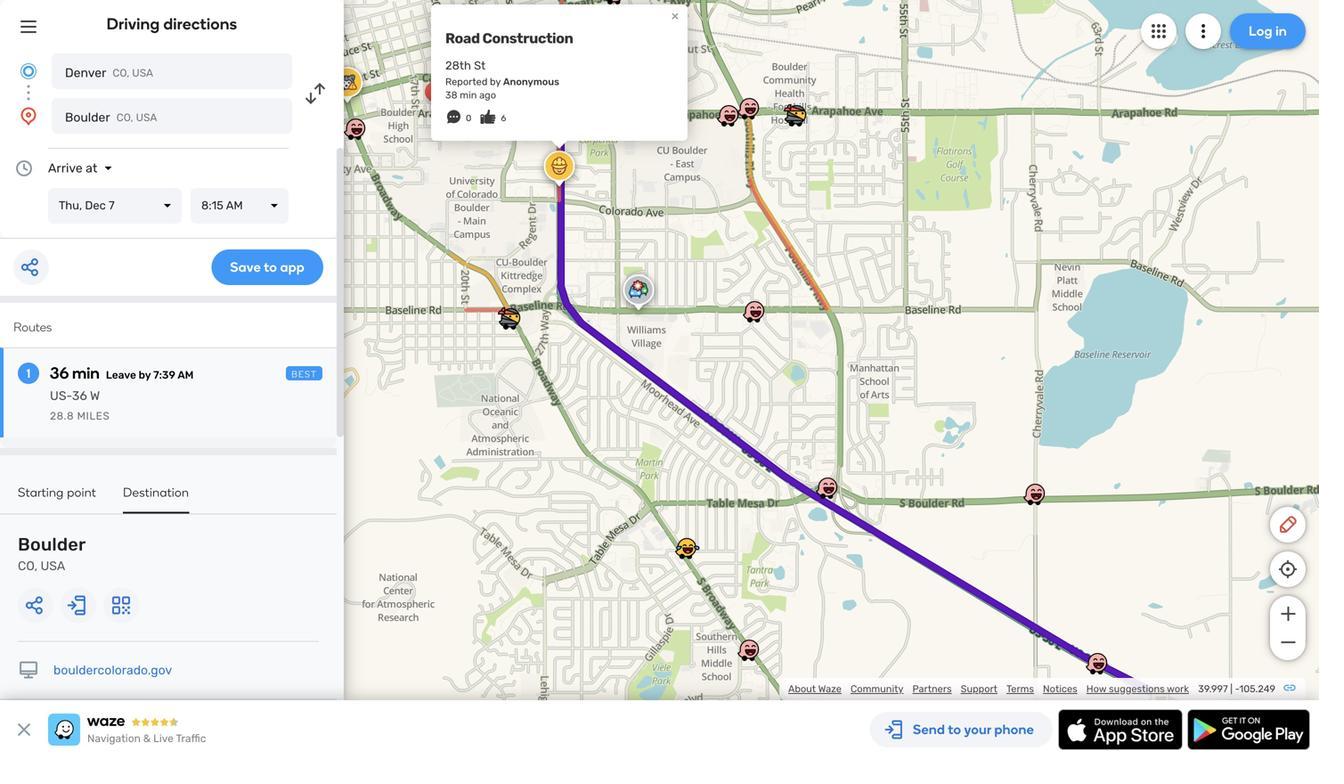Task type: locate. For each thing, give the bounding box(es) containing it.
|
[[1231, 683, 1233, 695]]

boulder co, usa down denver co, usa
[[65, 110, 157, 125]]

waze
[[818, 683, 842, 695]]

thu, dec 7 list box
[[48, 188, 182, 224]]

notices link
[[1043, 683, 1078, 695]]

min up w
[[72, 363, 100, 383]]

36 up us-
[[50, 363, 69, 383]]

partners
[[913, 683, 952, 695]]

by
[[490, 76, 501, 88], [139, 369, 151, 381]]

destination button
[[123, 485, 189, 514]]

28th st reported by anonymous 38 min ago
[[445, 59, 559, 101]]

boulder
[[65, 110, 110, 125], [18, 534, 86, 555]]

am right 8:15
[[226, 199, 243, 212]]

w
[[90, 388, 100, 403]]

0 vertical spatial boulder co, usa
[[65, 110, 157, 125]]

community link
[[851, 683, 904, 695]]

0 vertical spatial am
[[226, 199, 243, 212]]

destination
[[123, 485, 189, 500]]

current location image
[[18, 61, 39, 82]]

thu,
[[59, 199, 82, 212]]

1 vertical spatial min
[[72, 363, 100, 383]]

support link
[[961, 683, 998, 695]]

arrive at
[[48, 161, 97, 176]]

at
[[86, 161, 97, 176]]

boulder down starting point button
[[18, 534, 86, 555]]

denver co, usa
[[65, 65, 153, 80]]

link image
[[1283, 681, 1297, 695]]

point
[[67, 485, 96, 500]]

0 vertical spatial min
[[460, 89, 477, 101]]

1 horizontal spatial am
[[226, 199, 243, 212]]

min down reported
[[460, 89, 477, 101]]

usa
[[132, 67, 153, 79], [528, 88, 551, 102], [136, 111, 157, 124], [41, 559, 65, 573]]

computer image
[[18, 660, 39, 681]]

8:15 am list box
[[191, 188, 289, 224]]

st
[[474, 59, 486, 72]]

us-36 w 28.8 miles
[[50, 388, 110, 422]]

36 inside us-36 w 28.8 miles
[[72, 388, 87, 403]]

boulder, co, usa
[[460, 88, 551, 102]]

6
[[501, 113, 506, 123]]

0 horizontal spatial am
[[178, 369, 194, 381]]

1 horizontal spatial 36
[[72, 388, 87, 403]]

support
[[961, 683, 998, 695]]

co, down anonymous
[[507, 88, 525, 102]]

28.8
[[50, 410, 74, 422]]

0
[[466, 113, 472, 123]]

co,
[[113, 67, 129, 79], [507, 88, 525, 102], [116, 111, 133, 124], [18, 559, 37, 573]]

1 vertical spatial 36
[[72, 388, 87, 403]]

about waze community partners support terms notices how suggestions work
[[788, 683, 1189, 695]]

1 vertical spatial am
[[178, 369, 194, 381]]

by inside 28th st reported by anonymous 38 min ago
[[490, 76, 501, 88]]

1 horizontal spatial min
[[460, 89, 477, 101]]

thu, dec 7
[[59, 199, 115, 212]]

0 vertical spatial by
[[490, 76, 501, 88]]

miles
[[77, 410, 110, 422]]

am right 7:39
[[178, 369, 194, 381]]

zoom in image
[[1277, 603, 1299, 625]]

am inside list box
[[226, 199, 243, 212]]

1 vertical spatial boulder co, usa
[[18, 534, 86, 573]]

notices
[[1043, 683, 1078, 695]]

leave
[[106, 369, 136, 381]]

terms link
[[1007, 683, 1034, 695]]

8:15
[[201, 199, 224, 212]]

1 vertical spatial by
[[139, 369, 151, 381]]

denver
[[65, 65, 106, 80]]

x image
[[13, 719, 35, 740]]

starting
[[18, 485, 64, 500]]

routes
[[13, 319, 52, 335]]

live
[[153, 732, 174, 745]]

co, right denver
[[113, 67, 129, 79]]

usa down 'driving'
[[132, 67, 153, 79]]

navigation & live traffic
[[87, 732, 206, 745]]

1 horizontal spatial by
[[490, 76, 501, 88]]

boulder down denver
[[65, 110, 110, 125]]

7
[[109, 199, 115, 212]]

usa inside denver co, usa
[[132, 67, 153, 79]]

0 horizontal spatial min
[[72, 363, 100, 383]]

38
[[445, 89, 458, 101]]

105.249
[[1240, 683, 1276, 695]]

8:15 am
[[201, 199, 243, 212]]

by up ago on the left
[[490, 76, 501, 88]]

about
[[788, 683, 816, 695]]

36 left w
[[72, 388, 87, 403]]

am
[[226, 199, 243, 212], [178, 369, 194, 381]]

how
[[1087, 683, 1107, 695]]

boulder co, usa
[[65, 110, 157, 125], [18, 534, 86, 573]]

0 vertical spatial 36
[[50, 363, 69, 383]]

36
[[50, 363, 69, 383], [72, 388, 87, 403]]

by for min
[[139, 369, 151, 381]]

by inside 36 min leave by 7:39 am
[[139, 369, 151, 381]]

min
[[460, 89, 477, 101], [72, 363, 100, 383]]

by left 7:39
[[139, 369, 151, 381]]

bouldercolorado.gov link
[[53, 663, 172, 678]]

0 horizontal spatial by
[[139, 369, 151, 381]]

partners link
[[913, 683, 952, 695]]

reported
[[445, 76, 488, 88]]

dec
[[85, 199, 106, 212]]

co, down denver co, usa
[[116, 111, 133, 124]]

directions
[[163, 14, 237, 33]]

boulder co, usa down starting point button
[[18, 534, 86, 573]]



Task type: describe. For each thing, give the bounding box(es) containing it.
usa down starting point button
[[41, 559, 65, 573]]

driving
[[107, 14, 160, 33]]

anonymous
[[503, 76, 559, 88]]

pencil image
[[1278, 514, 1299, 535]]

work
[[1167, 683, 1189, 695]]

-
[[1235, 683, 1240, 695]]

boulder,
[[460, 88, 504, 102]]

&
[[143, 732, 151, 745]]

39.997 | -105.249
[[1198, 683, 1276, 695]]

starting point button
[[18, 485, 96, 512]]

usa down denver co, usa
[[136, 111, 157, 124]]

how suggestions work link
[[1087, 683, 1189, 695]]

0 horizontal spatial 36
[[50, 363, 69, 383]]

arrive
[[48, 161, 83, 176]]

min inside 28th st reported by anonymous 38 min ago
[[460, 89, 477, 101]]

terms
[[1007, 683, 1034, 695]]

traffic
[[176, 732, 206, 745]]

about waze link
[[788, 683, 842, 695]]

bouldercolorado.gov
[[53, 663, 172, 678]]

clock image
[[13, 158, 35, 179]]

36 min leave by 7:39 am
[[50, 363, 194, 383]]

usa down anonymous
[[528, 88, 551, 102]]

driving directions
[[107, 14, 237, 33]]

navigation
[[87, 732, 141, 745]]

location image
[[18, 105, 39, 127]]

7:39
[[153, 369, 175, 381]]

ago
[[479, 89, 496, 101]]

× link
[[667, 7, 683, 24]]

construction
[[483, 30, 573, 47]]

road construction
[[445, 30, 573, 47]]

co, inside denver co, usa
[[113, 67, 129, 79]]

1
[[26, 366, 31, 381]]

co, down starting point button
[[18, 559, 37, 573]]

road
[[445, 30, 480, 47]]

community
[[851, 683, 904, 695]]

39.997
[[1198, 683, 1228, 695]]

best
[[291, 369, 317, 380]]

am inside 36 min leave by 7:39 am
[[178, 369, 194, 381]]

suggestions
[[1109, 683, 1165, 695]]

by for st
[[490, 76, 501, 88]]

0 vertical spatial boulder
[[65, 110, 110, 125]]

us-
[[50, 388, 72, 403]]

1 vertical spatial boulder
[[18, 534, 86, 555]]

zoom out image
[[1277, 632, 1299, 653]]

starting point
[[18, 485, 96, 500]]

28th
[[445, 59, 471, 72]]

×
[[671, 7, 679, 24]]



Task type: vqa. For each thing, say whether or not it's contained in the screenshot.
LEAVE NOW
no



